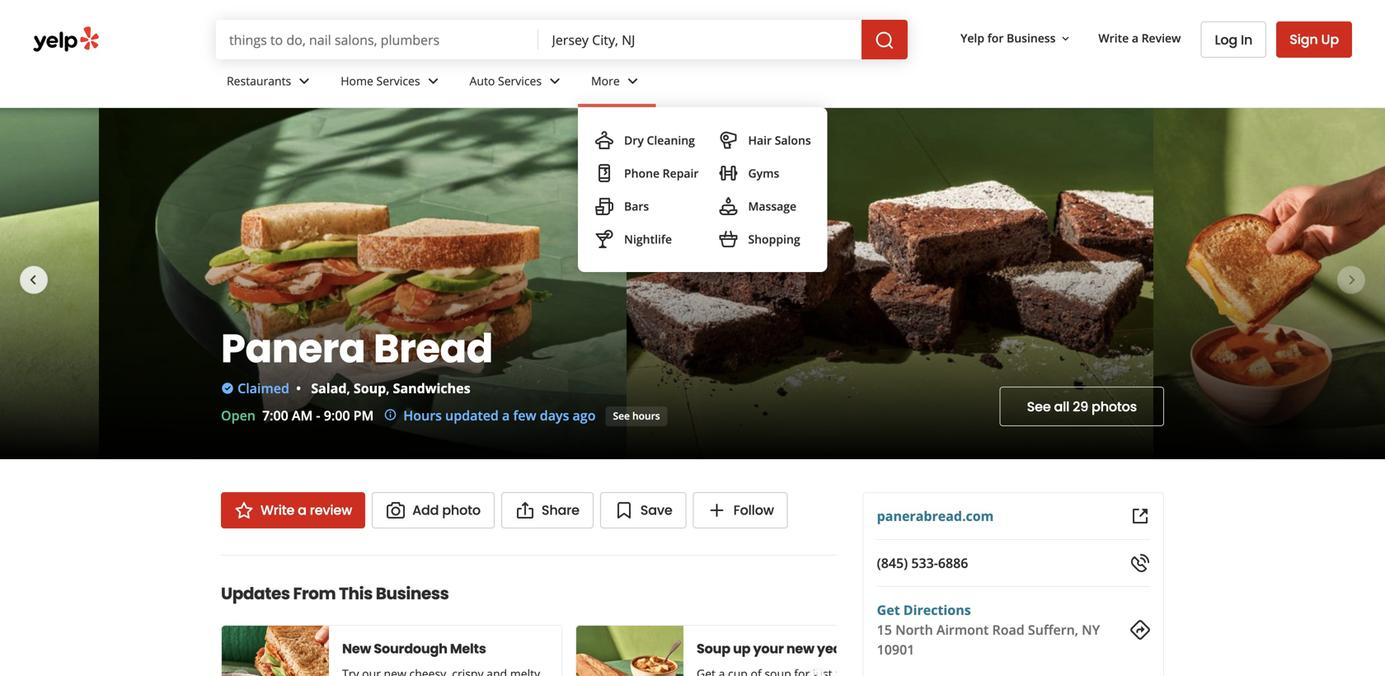 Task type: vqa. For each thing, say whether or not it's contained in the screenshot.
'Halls'
no



Task type: describe. For each thing, give the bounding box(es) containing it.
hours
[[404, 407, 442, 424]]

salad
[[311, 379, 347, 397]]

claimed
[[238, 379, 289, 397]]

yelp for business
[[961, 30, 1056, 46]]

new
[[787, 640, 815, 658]]

add photo link
[[372, 492, 495, 529]]

business categories element
[[214, 59, 1353, 272]]

review
[[1142, 30, 1182, 46]]

from
[[293, 582, 336, 605]]

24 happy hour v2 image
[[595, 229, 615, 249]]

hours
[[633, 409, 660, 423]]

save
[[641, 501, 673, 520]]

updates from this business
[[221, 582, 449, 605]]

24 chevron down v2 image for auto services
[[545, 71, 565, 91]]

write a review link
[[1092, 23, 1188, 53]]

days
[[540, 407, 569, 424]]

directions
[[904, 601, 971, 619]]

soup up your new year image
[[577, 626, 684, 676]]

up
[[733, 640, 751, 658]]

updates
[[221, 582, 290, 605]]

info alert
[[384, 406, 596, 426]]

next image for previous icon
[[808, 670, 826, 676]]

am
[[292, 407, 313, 424]]

see hours link
[[606, 407, 668, 426]]

sign up link
[[1277, 21, 1353, 58]]

share button
[[501, 492, 594, 529]]

sign
[[1290, 30, 1318, 49]]

massage
[[748, 198, 797, 214]]

bars
[[624, 198, 649, 214]]

shopping link
[[712, 223, 818, 256]]

write for write a review
[[1099, 30, 1129, 46]]

all
[[1054, 398, 1070, 416]]

gyms
[[748, 165, 780, 181]]

write a review link
[[221, 492, 365, 529]]

services for auto services
[[498, 73, 542, 89]]

share
[[542, 501, 580, 520]]

see for see hours
[[613, 409, 630, 423]]

more
[[591, 73, 620, 89]]

add
[[412, 501, 439, 520]]

more link
[[578, 59, 656, 107]]

pm
[[354, 407, 374, 424]]

previous image
[[231, 670, 249, 676]]

new sourdough melts image
[[222, 626, 329, 676]]

ago
[[573, 407, 596, 424]]

few
[[513, 407, 537, 424]]

7:00
[[262, 407, 288, 424]]

dry
[[624, 132, 644, 148]]

photos
[[1092, 398, 1137, 416]]

24 massage v2 image
[[719, 196, 739, 216]]

nightlife
[[624, 231, 672, 247]]

write a review
[[1099, 30, 1182, 46]]

new
[[342, 640, 371, 658]]

see for see all 29 photos
[[1027, 398, 1051, 416]]

gyms link
[[712, 157, 818, 190]]

24 add v2 image
[[707, 501, 727, 520]]

auto
[[470, 73, 495, 89]]

phone repair
[[624, 165, 699, 181]]

nightlife link
[[588, 223, 706, 256]]

none field address, neighborhood, city, state or zip
[[539, 20, 862, 59]]

follow button
[[693, 492, 788, 529]]

24 dry cleaning v2 image
[[595, 130, 615, 150]]

salad , soup , sandwiches
[[311, 379, 471, 397]]

a for review
[[298, 501, 307, 520]]

things to do, nail salons, plumbers text field
[[216, 20, 539, 59]]

home
[[341, 73, 374, 89]]

for
[[988, 30, 1004, 46]]

dry cleaning link
[[588, 124, 706, 157]]

search image
[[875, 31, 895, 50]]

29
[[1073, 398, 1089, 416]]

home services
[[341, 73, 420, 89]]

panerabread.com
[[877, 507, 994, 525]]

15
[[877, 621, 892, 639]]

phone repair link
[[588, 157, 706, 190]]

sign up
[[1290, 30, 1339, 49]]

(845) 533-6886
[[877, 554, 969, 572]]

9:00
[[324, 407, 350, 424]]

bars link
[[588, 190, 706, 223]]

a inside info alert
[[502, 407, 510, 424]]

get directions link
[[877, 601, 971, 619]]

24 phone v2 image
[[1131, 553, 1151, 573]]

previous image
[[23, 270, 43, 290]]

ny
[[1082, 621, 1100, 639]]

business inside 'yelp for business' button
[[1007, 30, 1056, 46]]

photo of panera bread - suffern, ny, us. panera broccoli cheddar bread bowl image
[[0, 108, 99, 459]]

hours updated a few days ago
[[404, 407, 596, 424]]

sandwiches
[[393, 379, 471, 397]]

get directions 15 north airmont road suffern, ny 10901
[[877, 601, 1100, 659]]

salad link
[[311, 379, 347, 397]]

24 shopping v2 image
[[719, 229, 739, 249]]

up
[[1322, 30, 1339, 49]]

services for home services
[[377, 73, 420, 89]]

address, neighborhood, city, state or zip text field
[[539, 20, 862, 59]]

write a review
[[261, 501, 352, 520]]

see all 29 photos link
[[1000, 387, 1165, 426]]

see hours
[[613, 409, 660, 423]]

road
[[993, 621, 1025, 639]]

business inside updates from this business element
[[376, 582, 449, 605]]

next image for previous image
[[1343, 270, 1363, 290]]

melts
[[450, 640, 486, 658]]



Task type: locate. For each thing, give the bounding box(es) containing it.
hair salons
[[748, 132, 811, 148]]

see inside see hours link
[[613, 409, 630, 423]]

0 vertical spatial a
[[1132, 30, 1139, 46]]

1 vertical spatial a
[[502, 407, 510, 424]]

massage link
[[712, 190, 818, 223]]

follow
[[734, 501, 774, 520]]

24 salon v2 image
[[719, 130, 739, 150]]

24 chevron down v2 image for home services
[[424, 71, 443, 91]]

1 services from the left
[[377, 73, 420, 89]]

24 chevron down v2 image right auto services
[[545, 71, 565, 91]]

write inside write a review link
[[261, 501, 295, 520]]

north
[[896, 621, 933, 639]]

24 chevron down v2 image left auto
[[424, 71, 443, 91]]

soup
[[354, 379, 386, 397], [697, 640, 731, 658]]

533-
[[912, 554, 939, 572]]

24 star v2 image
[[234, 501, 254, 520]]

soup up pm
[[354, 379, 386, 397]]

home services link
[[328, 59, 457, 107]]

0 horizontal spatial soup
[[354, 379, 386, 397]]

1 horizontal spatial write
[[1099, 30, 1129, 46]]

1 horizontal spatial 24 chevron down v2 image
[[545, 71, 565, 91]]

see all 29 photos
[[1027, 398, 1137, 416]]

airmont
[[937, 621, 989, 639]]

2 24 chevron down v2 image from the left
[[545, 71, 565, 91]]

24 chevron down v2 image for more
[[623, 71, 643, 91]]

review
[[310, 501, 352, 520]]

1 horizontal spatial soup
[[697, 640, 731, 658]]

0 vertical spatial soup
[[354, 379, 386, 397]]

0 horizontal spatial services
[[377, 73, 420, 89]]

your
[[753, 640, 784, 658]]

None field
[[216, 20, 539, 59], [539, 20, 862, 59]]

a for review
[[1132, 30, 1139, 46]]

in
[[1241, 31, 1253, 49]]

2 horizontal spatial a
[[1132, 30, 1139, 46]]

soup up your new year
[[697, 640, 848, 658]]

write right 24 star v2 image
[[261, 501, 295, 520]]

1 horizontal spatial 24 chevron down v2 image
[[623, 71, 643, 91]]

next image inside updates from this business element
[[808, 670, 826, 676]]

24 chevron down v2 image for restaurants
[[295, 71, 314, 91]]

a
[[1132, 30, 1139, 46], [502, 407, 510, 424], [298, 501, 307, 520]]

dry cleaning
[[624, 132, 695, 148]]

0 horizontal spatial a
[[298, 501, 307, 520]]

2 services from the left
[[498, 73, 542, 89]]

0 horizontal spatial 24 chevron down v2 image
[[295, 71, 314, 91]]

sourdough
[[374, 640, 448, 658]]

2 vertical spatial a
[[298, 501, 307, 520]]

auto services link
[[457, 59, 578, 107]]

1 , from the left
[[347, 379, 350, 397]]

0 vertical spatial business
[[1007, 30, 1056, 46]]

panera bread
[[221, 321, 493, 377]]

0 vertical spatial write
[[1099, 30, 1129, 46]]

this
[[339, 582, 373, 605]]

services right auto
[[498, 73, 542, 89]]

2 24 chevron down v2 image from the left
[[623, 71, 643, 91]]

16 claim filled v2 image
[[221, 382, 234, 395]]

see left all
[[1027, 398, 1051, 416]]

photo of panera bread - suffern, ny, us. roasted turkey & avocado blt image
[[99, 108, 627, 459]]

1 vertical spatial write
[[261, 501, 295, 520]]

24 chevron down v2 image inside more link
[[623, 71, 643, 91]]

24 chevron down v2 image inside home services link
[[424, 71, 443, 91]]

salons
[[775, 132, 811, 148]]

24 chevron down v2 image inside the auto services link
[[545, 71, 565, 91]]

restaurants link
[[214, 59, 328, 107]]

None search field
[[216, 20, 908, 59]]

24 save outline v2 image
[[614, 501, 634, 520]]

24 chevron down v2 image right more
[[623, 71, 643, 91]]

24 chevron down v2 image inside restaurants link
[[295, 71, 314, 91]]

soup link
[[354, 379, 386, 397]]

add photo
[[412, 501, 481, 520]]

restaurants
[[227, 73, 291, 89]]

0 horizontal spatial ,
[[347, 379, 350, 397]]

, left soup link
[[347, 379, 350, 397]]

next image
[[1343, 270, 1363, 290], [808, 670, 826, 676]]

16 info v2 image
[[384, 408, 397, 422]]

open 7:00 am - 9:00 pm
[[221, 407, 374, 424]]

photo of panera bread - suffern, ny, us. panera grilled cheese and tomato soup you pick 2 image
[[1154, 108, 1386, 459]]

soup inside updates from this business element
[[697, 640, 731, 658]]

1 vertical spatial soup
[[697, 640, 731, 658]]

save button
[[600, 492, 687, 529]]

24 bars v2 image
[[595, 196, 615, 216]]

, up '16 info v2' icon
[[386, 379, 390, 397]]

24 chevron down v2 image
[[295, 71, 314, 91], [545, 71, 565, 91]]

repair
[[663, 165, 699, 181]]

soup left up
[[697, 640, 731, 658]]

1 horizontal spatial a
[[502, 407, 510, 424]]

see
[[1027, 398, 1051, 416], [613, 409, 630, 423]]

1 horizontal spatial ,
[[386, 379, 390, 397]]

none field things to do, nail salons, plumbers
[[216, 20, 539, 59]]

write for write a review
[[261, 501, 295, 520]]

0 horizontal spatial write
[[261, 501, 295, 520]]

phone
[[624, 165, 660, 181]]

1 24 chevron down v2 image from the left
[[424, 71, 443, 91]]

sandwiches link
[[393, 379, 471, 397]]

1 24 chevron down v2 image from the left
[[295, 71, 314, 91]]

24 directions v2 image
[[1131, 620, 1151, 640]]

log in
[[1215, 31, 1253, 49]]

0 horizontal spatial 24 chevron down v2 image
[[424, 71, 443, 91]]

24 chevron down v2 image
[[424, 71, 443, 91], [623, 71, 643, 91]]

2 none field from the left
[[539, 20, 862, 59]]

services
[[377, 73, 420, 89], [498, 73, 542, 89]]

-
[[316, 407, 320, 424]]

menu
[[578, 107, 828, 272]]

24 phone repair v2 image
[[595, 163, 615, 183]]

write left review
[[1099, 30, 1129, 46]]

auto services
[[470, 73, 542, 89]]

get
[[877, 601, 900, 619]]

0 horizontal spatial business
[[376, 582, 449, 605]]

cleaning
[[647, 132, 695, 148]]

see inside see all 29 photos "link"
[[1027, 398, 1051, 416]]

shopping
[[748, 231, 801, 247]]

panera
[[221, 321, 366, 377]]

updates from this business element
[[195, 555, 917, 676]]

write inside write a review link
[[1099, 30, 1129, 46]]

business up sourdough
[[376, 582, 449, 605]]

panerabread.com link
[[877, 507, 994, 525]]

yelp for business button
[[954, 23, 1079, 53]]

1 horizontal spatial next image
[[1343, 270, 1363, 290]]

24 share v2 image
[[515, 501, 535, 520]]

write
[[1099, 30, 1129, 46], [261, 501, 295, 520]]

0 horizontal spatial next image
[[808, 670, 826, 676]]

business
[[1007, 30, 1056, 46], [376, 582, 449, 605]]

1 vertical spatial next image
[[808, 670, 826, 676]]

menu containing dry cleaning
[[578, 107, 828, 272]]

hair salons link
[[712, 124, 818, 157]]

24 external link v2 image
[[1131, 506, 1151, 526]]

photo
[[442, 501, 481, 520]]

2 , from the left
[[386, 379, 390, 397]]

updated
[[445, 407, 499, 424]]

24 chevron down v2 image right restaurants
[[295, 71, 314, 91]]

menu inside business categories element
[[578, 107, 828, 272]]

log in link
[[1201, 21, 1267, 58]]

(845)
[[877, 554, 908, 572]]

hair
[[748, 132, 772, 148]]

yelp
[[961, 30, 985, 46]]

open
[[221, 407, 256, 424]]

,
[[347, 379, 350, 397], [386, 379, 390, 397]]

1 vertical spatial business
[[376, 582, 449, 605]]

0 horizontal spatial see
[[613, 409, 630, 423]]

1 none field from the left
[[216, 20, 539, 59]]

0 vertical spatial next image
[[1343, 270, 1363, 290]]

1 horizontal spatial business
[[1007, 30, 1056, 46]]

log
[[1215, 31, 1238, 49]]

bread
[[374, 321, 493, 377]]

services right home
[[377, 73, 420, 89]]

24 gyms v2 image
[[719, 163, 739, 183]]

24 camera v2 image
[[386, 501, 406, 520]]

6886
[[939, 554, 969, 572]]

1 horizontal spatial services
[[498, 73, 542, 89]]

photo of panera bread - suffern, ny, us. panera brownie image
[[627, 108, 1154, 459]]

1 horizontal spatial see
[[1027, 398, 1051, 416]]

business left 16 chevron down v2 image
[[1007, 30, 1056, 46]]

16 chevron down v2 image
[[1059, 32, 1073, 45]]

see left hours
[[613, 409, 630, 423]]



